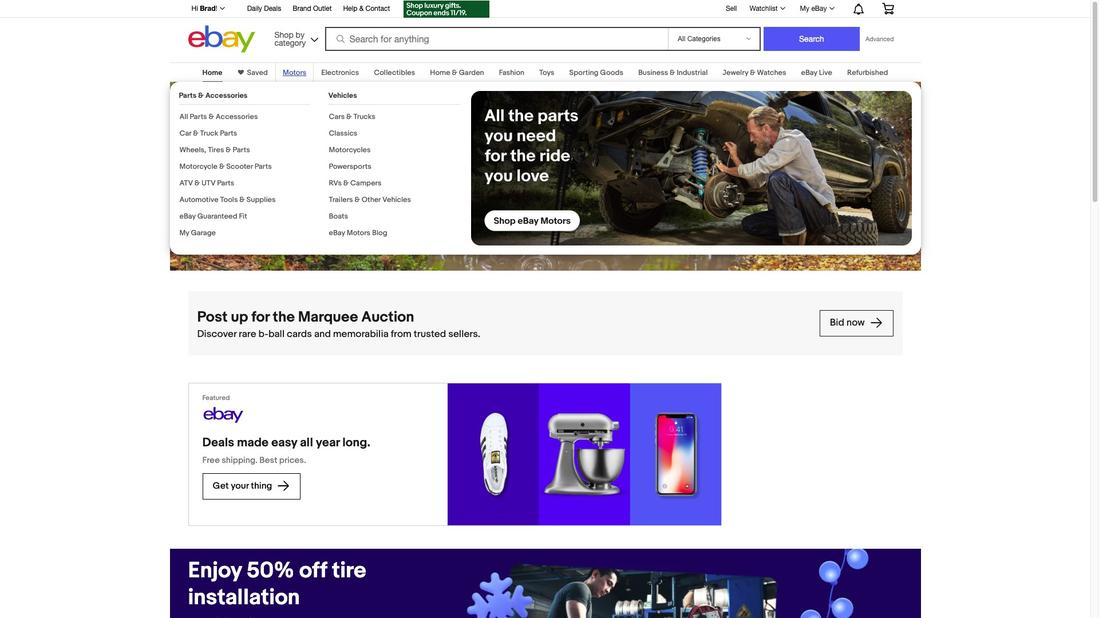 Task type: vqa. For each thing, say whether or not it's contained in the screenshot.
long.
yes



Task type: describe. For each thing, give the bounding box(es) containing it.
auction
[[361, 309, 414, 326]]

explore now
[[198, 195, 255, 207]]

now for explore
[[234, 195, 253, 207]]

!
[[216, 5, 217, 13]]

ebay for ebay guaranteed fit
[[180, 212, 196, 221]]

shipping.
[[222, 455, 258, 466]]

fashion link
[[499, 68, 525, 77]]

& for jewelry & watches
[[750, 68, 756, 77]]

advanced link
[[860, 27, 900, 50]]

out
[[300, 117, 334, 144]]

my garage link
[[180, 228, 216, 238]]

best
[[260, 455, 277, 466]]

parts & accessories
[[179, 91, 248, 100]]

marquee
[[298, 309, 358, 326]]

installation
[[188, 585, 300, 611]]

deals inside deals made easy all year long. free shipping. best prices.
[[202, 436, 234, 451]]

0 horizontal spatial motors
[[283, 68, 307, 77]]

motorcycle & scooter parts link
[[180, 162, 272, 171]]

ebay for ebay live
[[801, 68, 818, 77]]

daily deals link
[[247, 3, 281, 15]]

powersports link
[[329, 162, 372, 171]]

parts up the all
[[179, 91, 197, 100]]

& for parts & accessories
[[198, 91, 204, 100]]

tire
[[332, 558, 366, 585]]

& for business & industrial
[[670, 68, 675, 77]]

get for thing
[[213, 481, 229, 492]]

saved
[[247, 68, 268, 77]]

Search for anything text field
[[327, 28, 666, 50]]

bid now link
[[820, 310, 894, 337]]

business & industrial link
[[638, 68, 708, 77]]

discover
[[197, 329, 237, 340]]

get for atv
[[188, 90, 226, 117]]

& for trailers & other vehicles
[[355, 195, 360, 204]]

live
[[819, 68, 833, 77]]

utv inside parts & accessories element
[[202, 179, 216, 188]]

long.
[[343, 436, 370, 451]]

trailers
[[329, 195, 353, 204]]

brad
[[200, 4, 216, 13]]

my for my ebay
[[800, 5, 810, 13]]

50%
[[247, 558, 294, 585]]

collectibles
[[374, 68, 415, 77]]

motors inside vehicles element
[[347, 228, 371, 238]]

refurbished link
[[847, 68, 888, 77]]

kitted
[[235, 117, 295, 144]]

& for cars & trucks
[[347, 112, 352, 121]]

or
[[326, 90, 346, 117]]

& for home & garden
[[452, 68, 457, 77]]

contact
[[366, 5, 390, 13]]

prices.
[[279, 455, 306, 466]]

classics link
[[329, 129, 358, 138]]

fit
[[239, 212, 247, 221]]

hi brad !
[[192, 4, 217, 13]]

& right 'tools'
[[240, 195, 245, 204]]

outlet
[[313, 5, 332, 13]]

hi
[[192, 5, 198, 13]]

cars & trucks link
[[329, 112, 375, 121]]

for
[[251, 309, 270, 326]]

tires
[[208, 145, 224, 155]]

business & industrial
[[638, 68, 708, 77]]

account navigation
[[185, 0, 903, 19]]

car & truck parts link
[[180, 129, 237, 138]]

parts & accessories element
[[179, 91, 310, 245]]

none submit inside shop by category banner
[[764, 27, 860, 51]]

& right the tires
[[226, 145, 231, 155]]

atv inside parts & accessories element
[[180, 179, 193, 188]]

brand
[[293, 5, 311, 13]]

off
[[299, 558, 327, 585]]

parts for &
[[233, 145, 250, 155]]

toys link
[[539, 68, 555, 77]]

deals made easy all year long. free shipping. best prices.
[[202, 436, 370, 466]]

watchlist link
[[744, 2, 791, 15]]

atv & utv parts
[[180, 179, 234, 188]]

daily
[[247, 5, 262, 13]]

tools
[[220, 195, 238, 204]]

ebay live
[[801, 68, 833, 77]]

trusted
[[414, 329, 446, 340]]

category
[[275, 38, 306, 47]]

ebay guaranteed fit
[[180, 212, 247, 221]]

motorcycles link
[[329, 145, 371, 155]]

shop by category
[[275, 30, 306, 47]]

other
[[362, 195, 381, 204]]

classics
[[329, 129, 358, 138]]

0 vertical spatial vehicles
[[328, 91, 357, 100]]

home & garden link
[[430, 68, 484, 77]]

all parts & accessories link
[[180, 112, 258, 121]]

& for rvs & campers
[[343, 179, 349, 188]]

my ebay
[[800, 5, 827, 13]]

all
[[180, 112, 188, 121]]

home & garden
[[430, 68, 484, 77]]

help & contact
[[343, 5, 390, 13]]

parts for scooter
[[255, 162, 272, 171]]

atv & utv parts link
[[180, 179, 234, 188]]

jewelry & watches
[[723, 68, 787, 77]]

refurbished
[[847, 68, 888, 77]]



Task type: locate. For each thing, give the bounding box(es) containing it.
sell link
[[721, 4, 742, 12]]

now
[[234, 195, 253, 207], [847, 317, 865, 329]]

toys
[[539, 68, 555, 77]]

& up all parts & accessories link
[[198, 91, 204, 100]]

collectibles link
[[374, 68, 415, 77]]

sporting goods link
[[570, 68, 624, 77]]

and inside get your atv or utv kitted out begin adventures with cargo bags, tires, and more.
[[188, 162, 206, 174]]

brand outlet
[[293, 5, 332, 13]]

get your atv or utv kitted out begin adventures with cargo bags, tires, and more.
[[188, 90, 378, 174]]

now up fit
[[234, 195, 253, 207]]

0 vertical spatial get
[[188, 90, 226, 117]]

motorcycle & scooter parts
[[180, 162, 272, 171]]

& for atv & utv parts
[[195, 179, 200, 188]]

1 vertical spatial get
[[213, 481, 229, 492]]

watchlist
[[750, 5, 778, 13]]

automotive
[[180, 195, 219, 204]]

brand outlet link
[[293, 3, 332, 15]]

atv inside get your atv or utv kitted out begin adventures with cargo bags, tires, and more.
[[280, 90, 321, 117]]

b-
[[259, 329, 269, 340]]

my for my garage
[[180, 228, 189, 238]]

jewelry & watches link
[[723, 68, 787, 77]]

0 horizontal spatial vehicles
[[328, 91, 357, 100]]

1 vertical spatial deals
[[202, 436, 234, 451]]

cars & trucks
[[329, 112, 375, 121]]

home up parts & accessories
[[202, 68, 222, 77]]

1 horizontal spatial vehicles
[[382, 195, 411, 204]]

vehicles
[[328, 91, 357, 100], [382, 195, 411, 204]]

parts down 'all parts & accessories' at the left of the page
[[220, 129, 237, 138]]

& left "garden"
[[452, 68, 457, 77]]

0 vertical spatial and
[[188, 162, 206, 174]]

easy
[[271, 436, 297, 451]]

0 vertical spatial motors
[[283, 68, 307, 77]]

1 vertical spatial and
[[314, 329, 331, 340]]

my inside parts & accessories element
[[180, 228, 189, 238]]

sell
[[726, 4, 737, 12]]

& down the tires
[[219, 162, 225, 171]]

parts
[[179, 91, 197, 100], [190, 112, 207, 121], [220, 129, 237, 138], [233, 145, 250, 155], [255, 162, 272, 171], [217, 179, 234, 188]]

watches
[[757, 68, 787, 77]]

1 vertical spatial utv
[[202, 179, 216, 188]]

electronics link
[[321, 68, 359, 77]]

& for car & truck parts
[[193, 129, 198, 138]]

enjoy 50% off tire installation
[[188, 558, 366, 611]]

ebay inside parts & accessories element
[[180, 212, 196, 221]]

0 vertical spatial my
[[800, 5, 810, 13]]

motors left blog
[[347, 228, 371, 238]]

1 horizontal spatial and
[[314, 329, 331, 340]]

shop
[[275, 30, 294, 39]]

trailers & other vehicles
[[329, 195, 411, 204]]

1 vertical spatial accessories
[[216, 112, 258, 121]]

featured
[[202, 394, 230, 403]]

campers
[[351, 179, 382, 188]]

parts for utv
[[217, 179, 234, 188]]

accessories down parts & accessories
[[216, 112, 258, 121]]

deals inside "link"
[[264, 5, 281, 13]]

electronics
[[321, 68, 359, 77]]

& for help & contact
[[359, 5, 364, 13]]

0 horizontal spatial home
[[202, 68, 222, 77]]

get your thing
[[213, 481, 274, 492]]

1 horizontal spatial home
[[430, 68, 450, 77]]

None submit
[[764, 27, 860, 51]]

1 home from the left
[[202, 68, 222, 77]]

saved link
[[244, 68, 268, 77]]

powersports
[[329, 162, 372, 171]]

goods
[[600, 68, 624, 77]]

my left "garage"
[[180, 228, 189, 238]]

0 horizontal spatial atv
[[180, 179, 193, 188]]

home left "garden"
[[430, 68, 450, 77]]

home for home & garden
[[430, 68, 450, 77]]

jewelry
[[723, 68, 749, 77]]

0 horizontal spatial now
[[234, 195, 253, 207]]

get down free at the bottom left
[[213, 481, 229, 492]]

1 horizontal spatial now
[[847, 317, 865, 329]]

ebay live link
[[801, 68, 833, 77]]

sporting
[[570, 68, 599, 77]]

made
[[237, 436, 269, 451]]

& right 'car'
[[193, 129, 198, 138]]

help & contact link
[[343, 3, 390, 15]]

& right the business
[[670, 68, 675, 77]]

1 horizontal spatial motors
[[347, 228, 371, 238]]

post up for the marquee auction link
[[197, 308, 811, 327]]

thing
[[251, 481, 272, 492]]

truck
[[200, 129, 218, 138]]

0 horizontal spatial my
[[180, 228, 189, 238]]

all parts & accessories
[[180, 112, 258, 121]]

main content containing get your atv or utv kitted out
[[0, 56, 1091, 618]]

0 vertical spatial accessories
[[205, 91, 248, 100]]

the
[[273, 309, 295, 326]]

0 vertical spatial utv
[[188, 117, 230, 144]]

1 your from the top
[[231, 90, 275, 117]]

adventures
[[218, 149, 271, 162]]

rvs
[[329, 179, 342, 188]]

1 horizontal spatial my
[[800, 5, 810, 13]]

ebay up the my garage
[[180, 212, 196, 221]]

post
[[197, 309, 228, 326]]

trucks
[[354, 112, 375, 121]]

1 vertical spatial vehicles
[[382, 195, 411, 204]]

supplies
[[247, 195, 276, 204]]

0 vertical spatial now
[[234, 195, 253, 207]]

1 vertical spatial now
[[847, 317, 865, 329]]

motors down category
[[283, 68, 307, 77]]

get inside get your atv or utv kitted out begin adventures with cargo bags, tires, and more.
[[188, 90, 226, 117]]

parts for truck
[[220, 129, 237, 138]]

& down 'motorcycle'
[[195, 179, 200, 188]]

garden
[[459, 68, 484, 77]]

1 vertical spatial motors
[[347, 228, 371, 238]]

your inside get your atv or utv kitted out begin adventures with cargo bags, tires, and more.
[[231, 90, 275, 117]]

all
[[300, 436, 313, 451]]

1 vertical spatial atv
[[180, 179, 193, 188]]

car
[[180, 129, 191, 138]]

0 horizontal spatial deals
[[202, 436, 234, 451]]

accessories up 'all parts & accessories' at the left of the page
[[205, 91, 248, 100]]

enjoy
[[188, 558, 242, 585]]

your left thing
[[231, 481, 249, 492]]

your down saved link
[[231, 90, 275, 117]]

0 horizontal spatial and
[[188, 162, 206, 174]]

my garage
[[180, 228, 216, 238]]

enjoy 50% off tire installation link
[[188, 558, 378, 612]]

2 home from the left
[[430, 68, 450, 77]]

& up truck
[[209, 112, 214, 121]]

parts down more.
[[217, 179, 234, 188]]

& inside "link"
[[359, 5, 364, 13]]

tires,
[[354, 149, 378, 162]]

boats
[[329, 212, 348, 221]]

my ebay link
[[794, 2, 840, 15]]

wheels, tires & parts link
[[180, 145, 250, 155]]

& left other
[[355, 195, 360, 204]]

now for bid
[[847, 317, 865, 329]]

vehicles right other
[[382, 195, 411, 204]]

& right cars
[[347, 112, 352, 121]]

bid
[[830, 317, 845, 329]]

advanced
[[866, 36, 894, 42]]

ebay guaranteed fit link
[[180, 212, 247, 221]]

motors link
[[283, 68, 307, 77]]

automotive tools & supplies
[[180, 195, 276, 204]]

by
[[296, 30, 305, 39]]

get up car & truck parts link
[[188, 90, 226, 117]]

cargo
[[295, 149, 323, 162]]

ebay motors blog
[[329, 228, 388, 238]]

rvs & campers link
[[329, 179, 382, 188]]

a person in a gray shirt and navy blue jeans is sitting below a black car that's lifted slightly above him, and is working on the wheel area with the tire removed. there are plants and grass in the background. image
[[471, 91, 912, 246]]

get the coupon image
[[404, 1, 490, 18]]

deals up free at the bottom left
[[202, 436, 234, 451]]

my inside my ebay link
[[800, 5, 810, 13]]

0 vertical spatial atv
[[280, 90, 321, 117]]

ebay inside account navigation
[[812, 5, 827, 13]]

help
[[343, 5, 358, 13]]

vehicles element
[[328, 91, 460, 245]]

main content
[[0, 56, 1091, 618]]

ebay down boats
[[329, 228, 345, 238]]

and down begin
[[188, 162, 206, 174]]

vehicles up cars
[[328, 91, 357, 100]]

and down marquee
[[314, 329, 331, 340]]

ebay for ebay motors blog
[[329, 228, 345, 238]]

1 horizontal spatial deals
[[264, 5, 281, 13]]

0 vertical spatial deals
[[264, 5, 281, 13]]

bid now
[[830, 317, 867, 329]]

your
[[231, 90, 275, 117], [231, 481, 249, 492]]

motors
[[283, 68, 307, 77], [347, 228, 371, 238]]

& right 'help'
[[359, 5, 364, 13]]

now right the 'bid'
[[847, 317, 865, 329]]

more.
[[208, 162, 235, 174]]

atv down 'motorcycle'
[[180, 179, 193, 188]]

& right the jewelry
[[750, 68, 756, 77]]

utv inside get your atv or utv kitted out begin adventures with cargo bags, tires, and more.
[[188, 117, 230, 144]]

deals right daily
[[264, 5, 281, 13]]

ebay inside vehicles element
[[329, 228, 345, 238]]

1 vertical spatial your
[[231, 481, 249, 492]]

post up for the marquee auction discover rare b-ball cards and memorabilia from trusted sellers.
[[197, 309, 480, 340]]

blog
[[372, 228, 388, 238]]

your for thing
[[231, 481, 249, 492]]

your shopping cart image
[[882, 3, 895, 14]]

home for home
[[202, 68, 222, 77]]

atv down motors "link"
[[280, 90, 321, 117]]

1 vertical spatial my
[[180, 228, 189, 238]]

ebay right watchlist link
[[812, 5, 827, 13]]

parts up the scooter
[[233, 145, 250, 155]]

begin
[[188, 149, 216, 162]]

car & truck parts
[[180, 129, 237, 138]]

guaranteed
[[197, 212, 237, 221]]

2 your from the top
[[231, 481, 249, 492]]

& right the rvs
[[343, 179, 349, 188]]

and inside post up for the marquee auction discover rare b-ball cards and memorabilia from trusted sellers.
[[314, 329, 331, 340]]

1 horizontal spatial atv
[[280, 90, 321, 117]]

with
[[274, 149, 293, 162]]

rvs & campers
[[329, 179, 382, 188]]

shop by category banner
[[185, 0, 903, 56]]

cars
[[329, 112, 345, 121]]

your for atv
[[231, 90, 275, 117]]

ebay left live
[[801, 68, 818, 77]]

parts right the all
[[190, 112, 207, 121]]

my right watchlist link
[[800, 5, 810, 13]]

0 vertical spatial your
[[231, 90, 275, 117]]

year
[[316, 436, 340, 451]]

parts down adventures
[[255, 162, 272, 171]]

motorcycle
[[180, 162, 218, 171]]

& for motorcycle & scooter parts
[[219, 162, 225, 171]]

boats link
[[329, 212, 348, 221]]

home
[[202, 68, 222, 77], [430, 68, 450, 77]]



